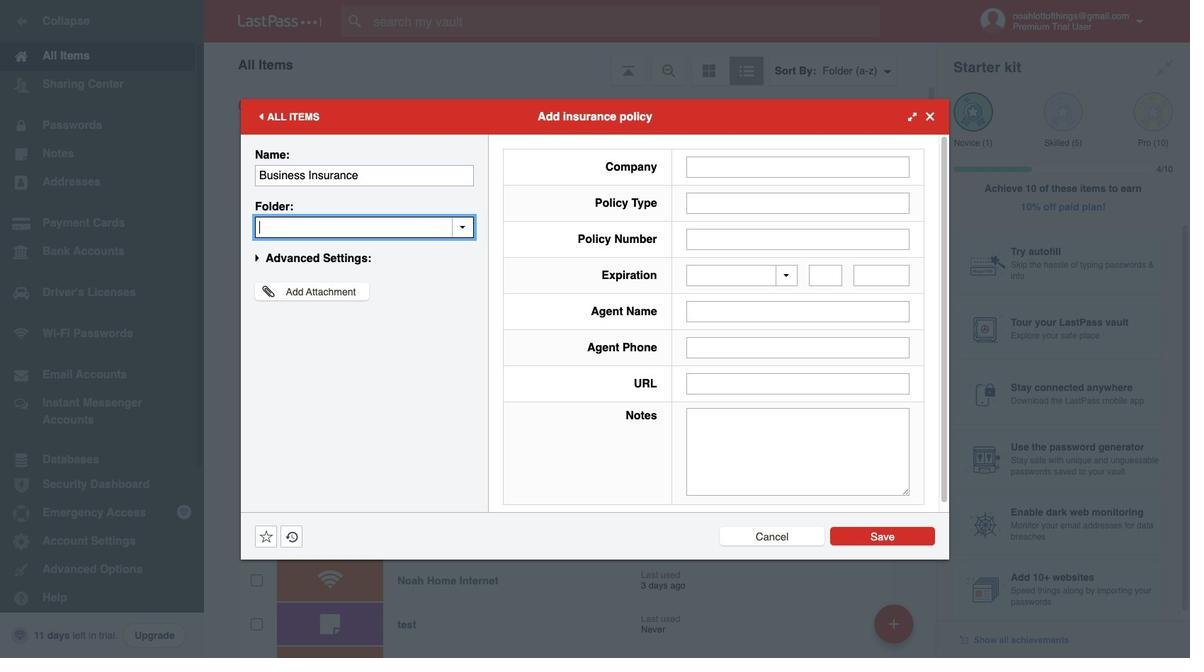 Task type: vqa. For each thing, say whether or not it's contained in the screenshot.
password field
no



Task type: locate. For each thing, give the bounding box(es) containing it.
vault options navigation
[[204, 43, 937, 85]]

dialog
[[241, 99, 950, 559]]

search my vault text field
[[342, 6, 908, 37]]

None text field
[[686, 229, 910, 250], [686, 301, 910, 322], [686, 408, 910, 496], [686, 229, 910, 250], [686, 301, 910, 322], [686, 408, 910, 496]]

new item image
[[889, 619, 899, 629]]

None text field
[[686, 156, 910, 178], [255, 165, 474, 186], [686, 192, 910, 214], [255, 216, 474, 238], [809, 265, 843, 286], [854, 265, 910, 286], [686, 337, 910, 359], [686, 373, 910, 395], [686, 156, 910, 178], [255, 165, 474, 186], [686, 192, 910, 214], [255, 216, 474, 238], [809, 265, 843, 286], [854, 265, 910, 286], [686, 337, 910, 359], [686, 373, 910, 395]]

main navigation navigation
[[0, 0, 204, 658]]



Task type: describe. For each thing, give the bounding box(es) containing it.
Search search field
[[342, 6, 908, 37]]

new item navigation
[[869, 600, 923, 658]]

lastpass image
[[238, 15, 322, 28]]



